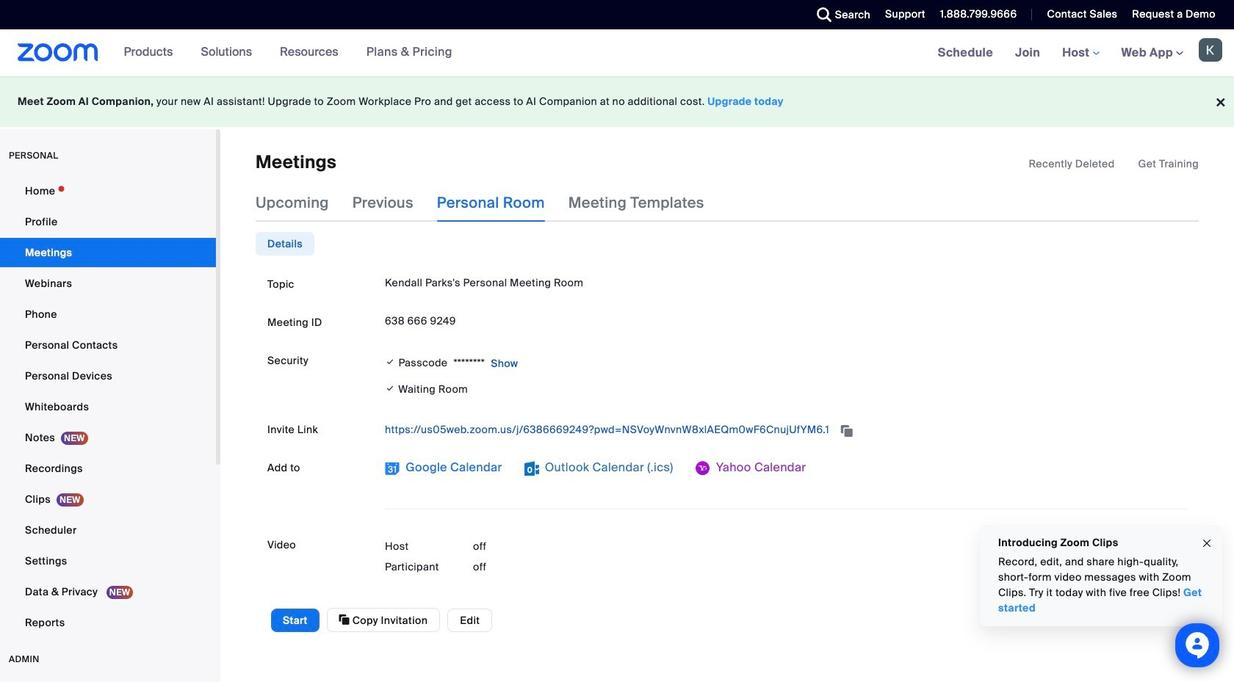 Task type: vqa. For each thing, say whether or not it's contained in the screenshot.
right image
no



Task type: describe. For each thing, give the bounding box(es) containing it.
meetings navigation
[[927, 29, 1234, 77]]

tabs of meeting tab list
[[256, 184, 728, 222]]

copy url image
[[840, 426, 854, 436]]

copy image
[[339, 614, 350, 627]]

checked image
[[385, 382, 396, 397]]

zoom logo image
[[18, 43, 98, 62]]

checked image
[[385, 355, 396, 370]]



Task type: locate. For each thing, give the bounding box(es) containing it.
add to google calendar image
[[385, 462, 400, 476]]

add to yahoo calendar image
[[696, 462, 710, 476]]

profile picture image
[[1199, 38, 1223, 62]]

footer
[[0, 76, 1234, 127]]

add to outlook calendar (.ics) image
[[524, 462, 539, 476]]

banner
[[0, 29, 1234, 77]]

personal menu menu
[[0, 176, 216, 639]]

product information navigation
[[113, 29, 464, 76]]

tab
[[256, 232, 314, 256]]

tab list
[[256, 232, 314, 256]]

application
[[1029, 156, 1199, 171]]

close image
[[1201, 535, 1213, 552]]



